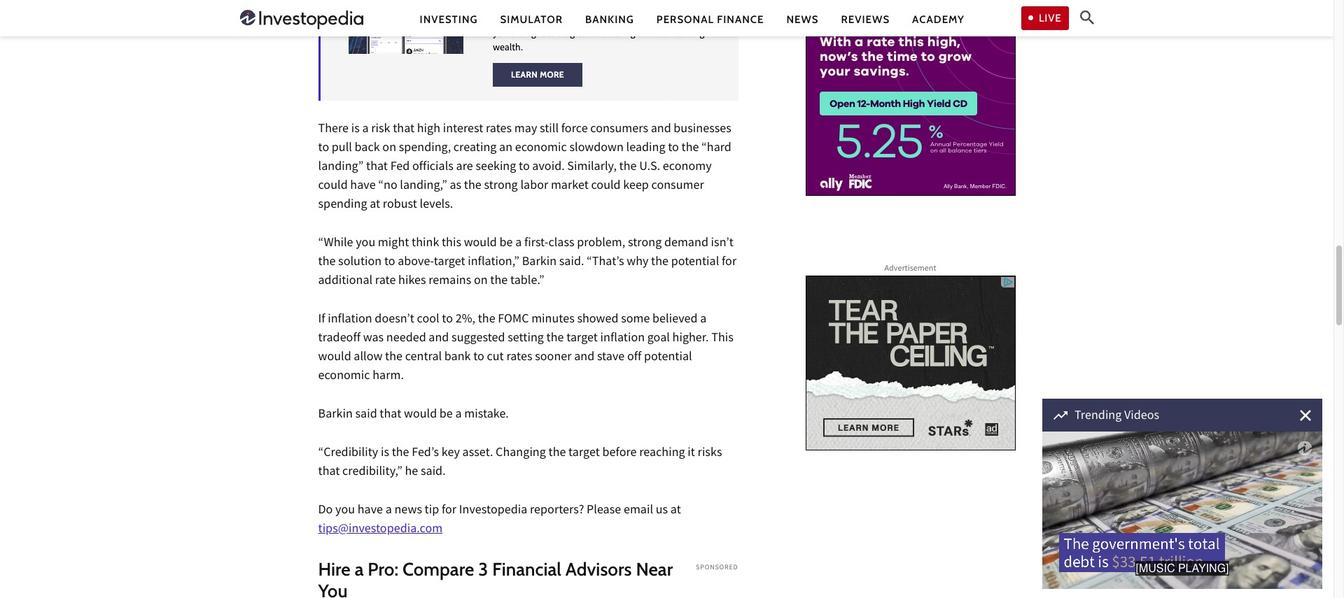 Task type: vqa. For each thing, say whether or not it's contained in the screenshot.
stave
yes



Task type: describe. For each thing, give the bounding box(es) containing it.
hire a pro: compare 3 financial advisors near you
[[318, 559, 673, 599]]

email
[[624, 502, 654, 521]]

the right allow on the left
[[385, 349, 403, 368]]

key
[[442, 445, 460, 464]]

investing
[[420, 13, 478, 26]]

pull
[[332, 139, 352, 158]]

cool
[[417, 311, 440, 330]]

0 horizontal spatial barkin
[[318, 406, 353, 425]]

please
[[587, 502, 622, 521]]

that inside "credibility is the fed's key asset. changing the target before reaching it risks that credibility," he said.
[[318, 464, 340, 483]]

finance
[[718, 13, 765, 26]]

still
[[540, 120, 559, 139]]

risk
[[371, 120, 391, 139]]

strong inside there is a risk that high interest rates may still force consumers and businesses to pull back on spending, creating an economic slowdown leading to the "hard landing" that fed officials are seeking to avoid. similarly, the u.s. economy could have "no landing," as the strong labor market could keep consumer spending at robust levels.
[[484, 177, 518, 196]]

economic inside there is a risk that high interest rates may still force consumers and businesses to pull back on spending, creating an economic slowdown leading to the "hard landing" that fed officials are seeking to avoid. similarly, the u.s. economy could have "no landing," as the strong labor market could keep consumer spending at robust levels.
[[515, 139, 567, 158]]

before
[[603, 445, 637, 464]]

barkin said that would be a mistake.
[[318, 406, 512, 425]]

minutes
[[532, 311, 575, 330]]

simulator
[[501, 13, 563, 26]]

central
[[405, 349, 442, 368]]

be inside "while you might think this would be a first-class problem, strong demand isn't the solution to above-target inflation," barkin said. "that's why the potential for additional rate hikes remains on the table."
[[500, 235, 513, 254]]

cut
[[487, 349, 504, 368]]

the right as
[[464, 177, 482, 196]]

reaching
[[640, 445, 686, 464]]

on inside there is a risk that high interest rates may still force consumers and businesses to pull back on spending, creating an economic slowdown leading to the "hard landing" that fed officials are seeking to avoid. similarly, the u.s. economy could have "no landing," as the strong labor market could keep consumer spending at robust levels.
[[383, 139, 397, 158]]

some
[[621, 311, 650, 330]]

barkin inside "while you might think this would be a first-class problem, strong demand isn't the solution to above-target inflation," barkin said. "that's why the potential for additional rate hikes remains on the table."
[[522, 254, 557, 272]]

robust
[[383, 196, 417, 215]]

economic inside if inflation doesn't cool to 2%, the fomc minutes showed some believed a tradeoff was needed and suggested setting the target inflation goal higher. this would allow the central bank to cut rates sooner and stave off potential economic harm.
[[318, 368, 370, 387]]

as
[[450, 177, 462, 196]]

there is a risk that high interest rates may still force consumers and businesses to pull back on spending, creating an economic slowdown leading to the "hard landing" that fed officials are seeking to avoid. similarly, the u.s. economy could have "no landing," as the strong labor market could keep consumer spending at robust levels.
[[318, 120, 732, 215]]

why
[[627, 254, 649, 272]]

is for "credibility
[[381, 445, 389, 464]]

news
[[787, 13, 819, 26]]

doesn't
[[375, 311, 415, 330]]

a inside there is a risk that high interest rates may still force consumers and businesses to pull back on spending, creating an economic slowdown leading to the "hard landing" that fed officials are seeking to avoid. similarly, the u.s. economy could have "no landing," as the strong labor market could keep consumer spending at robust levels.
[[362, 120, 369, 139]]

fed
[[391, 158, 410, 177]]

consumers
[[591, 120, 649, 139]]

"hard
[[702, 139, 732, 158]]

hire
[[318, 559, 351, 581]]

you
[[318, 581, 348, 599]]

academy
[[913, 13, 965, 26]]

"credibility is the fed's key asset. changing the target before reaching it risks that credibility," he said.
[[318, 445, 723, 483]]

remains
[[429, 272, 472, 291]]

tradeoff
[[318, 330, 361, 349]]

if
[[318, 311, 325, 330]]

an
[[500, 139, 513, 158]]

to left avoid.
[[519, 158, 530, 177]]

personal finance
[[657, 13, 765, 26]]

problem,
[[577, 235, 626, 254]]

above-
[[398, 254, 434, 272]]

rates inside if inflation doesn't cool to 2%, the fomc minutes showed some believed a tradeoff was needed and suggested setting the target inflation goal higher. this would allow the central bank to cut rates sooner and stave off potential economic harm.
[[507, 349, 533, 368]]

to inside "while you might think this would be a first-class problem, strong demand isn't the solution to above-target inflation," barkin said. "that's why the potential for additional rate hikes remains on the table."
[[385, 254, 396, 272]]

said. inside "while you might think this would be a first-class problem, strong demand isn't the solution to above-target inflation," barkin said. "that's why the potential for additional rate hikes remains on the table."
[[559, 254, 585, 272]]

the right 2%,
[[478, 311, 496, 330]]

0 horizontal spatial and
[[429, 330, 449, 349]]

market
[[551, 177, 589, 196]]

back
[[355, 139, 380, 158]]

said
[[356, 406, 377, 425]]

"no
[[378, 177, 398, 196]]

potential inside if inflation doesn't cool to 2%, the fomc minutes showed some believed a tradeoff was needed and suggested setting the target inflation goal higher. this would allow the central bank to cut rates sooner and stave off potential economic harm.
[[645, 349, 693, 368]]

the right setting
[[547, 330, 564, 349]]

that left 'fed'
[[366, 158, 388, 177]]

similarly,
[[568, 158, 617, 177]]

asset.
[[463, 445, 493, 464]]

consumer
[[652, 177, 705, 196]]

the left the fed's
[[392, 445, 410, 464]]

financial
[[493, 559, 562, 581]]

us
[[656, 502, 668, 521]]

credibility,"
[[343, 464, 403, 483]]

sooner
[[535, 349, 572, 368]]

banking
[[586, 13, 635, 26]]

risks
[[698, 445, 723, 464]]

reviews link
[[842, 12, 890, 27]]

close image
[[1301, 410, 1312, 421]]

solution
[[338, 254, 382, 272]]

you for might
[[356, 235, 376, 254]]

sponsored
[[696, 563, 739, 574]]

the left "hard
[[682, 139, 699, 158]]

interest
[[443, 120, 484, 139]]

trending image
[[1054, 412, 1068, 420]]

at inside there is a risk that high interest rates may still force consumers and businesses to pull back on spending, creating an economic slowdown leading to the "hard landing" that fed officials are seeking to avoid. similarly, the u.s. economy could have "no landing," as the strong labor market could keep consumer spending at robust levels.
[[370, 196, 380, 215]]

banking link
[[586, 12, 635, 27]]

first-
[[525, 235, 549, 254]]

a inside if inflation doesn't cool to 2%, the fomc minutes showed some believed a tradeoff was needed and suggested setting the target inflation goal higher. this would allow the central bank to cut rates sooner and stave off potential economic harm.
[[701, 311, 707, 330]]

avoid.
[[533, 158, 565, 177]]

a inside hire a pro: compare 3 financial advisors near you
[[355, 559, 364, 581]]

you for have
[[336, 502, 355, 521]]

the right changing
[[549, 445, 566, 464]]

a inside "while you might think this would be a first-class problem, strong demand isn't the solution to above-target inflation," barkin said. "that's why the potential for additional rate hikes remains on the table."
[[516, 235, 522, 254]]

2%,
[[456, 311, 476, 330]]

seeking
[[476, 158, 517, 177]]

labor
[[521, 177, 549, 196]]

this
[[712, 330, 734, 349]]

search image
[[1081, 11, 1095, 25]]

there
[[318, 120, 349, 139]]

inflation,"
[[468, 254, 520, 272]]

for inside do you have a news tip for investopedia reporters? please email us at tips@investopedia.com
[[442, 502, 457, 521]]

would inside if inflation doesn't cool to 2%, the fomc minutes showed some believed a tradeoff was needed and suggested setting the target inflation goal higher. this would allow the central bank to cut rates sooner and stave off potential economic harm.
[[318, 349, 351, 368]]

he
[[405, 464, 418, 483]]

do you have a news tip for investopedia reporters? please email us at tips@investopedia.com
[[318, 502, 681, 540]]

on inside "while you might think this would be a first-class problem, strong demand isn't the solution to above-target inflation," barkin said. "that's why the potential for additional rate hikes remains on the table."
[[474, 272, 488, 291]]

the left the table."
[[491, 272, 508, 291]]

strong inside "while you might think this would be a first-class problem, strong demand isn't the solution to above-target inflation," barkin said. "that's why the potential for additional rate hikes remains on the table."
[[628, 235, 662, 254]]

videos
[[1125, 408, 1160, 427]]



Task type: locate. For each thing, give the bounding box(es) containing it.
1 vertical spatial potential
[[645, 349, 693, 368]]

the right why
[[652, 254, 669, 272]]

would left allow on the left
[[318, 349, 351, 368]]

a left risk
[[362, 120, 369, 139]]

advertisement region
[[318, 0, 739, 120], [806, 21, 1016, 196], [806, 276, 1016, 451]]

rates right cut
[[507, 349, 533, 368]]

1 vertical spatial economic
[[318, 368, 370, 387]]

0 vertical spatial target
[[434, 254, 466, 272]]

isn't
[[711, 235, 734, 254]]

slowdown
[[570, 139, 624, 158]]

1 horizontal spatial barkin
[[522, 254, 557, 272]]

target inside "credibility is the fed's key asset. changing the target before reaching it risks that credibility," he said.
[[569, 445, 600, 464]]

1 horizontal spatial for
[[722, 254, 737, 272]]

0 vertical spatial for
[[722, 254, 737, 272]]

target
[[434, 254, 466, 272], [567, 330, 598, 349], [569, 445, 600, 464]]

may
[[515, 120, 538, 139]]

is right there
[[351, 120, 360, 139]]

1 vertical spatial on
[[474, 272, 488, 291]]

is for there
[[351, 120, 360, 139]]

0 vertical spatial would
[[464, 235, 497, 254]]

landing,"
[[400, 177, 448, 196]]

a left news
[[386, 502, 392, 521]]

tip
[[425, 502, 439, 521]]

0 vertical spatial strong
[[484, 177, 518, 196]]

is inside "credibility is the fed's key asset. changing the target before reaching it risks that credibility," he said.
[[381, 445, 389, 464]]

is left he
[[381, 445, 389, 464]]

"credibility
[[318, 445, 378, 464]]

1 horizontal spatial and
[[575, 349, 595, 368]]

1 vertical spatial at
[[671, 502, 681, 521]]

table."
[[511, 272, 545, 291]]

additional
[[318, 272, 373, 291]]

levels.
[[420, 196, 453, 215]]

hikes
[[399, 272, 426, 291]]

0 horizontal spatial would
[[318, 349, 351, 368]]

for inside "while you might think this would be a first-class problem, strong demand isn't the solution to above-target inflation," barkin said. "that's why the potential for additional rate hikes remains on the table."
[[722, 254, 737, 272]]

have inside there is a risk that high interest rates may still force consumers and businesses to pull back on spending, creating an economic slowdown leading to the "hard landing" that fed officials are seeking to avoid. similarly, the u.s. economy could have "no landing," as the strong labor market could keep consumer spending at robust levels.
[[350, 177, 376, 196]]

live
[[1040, 12, 1062, 24]]

would up the fed's
[[404, 406, 437, 425]]

believed
[[653, 311, 698, 330]]

potential right off
[[645, 349, 693, 368]]

potential right why
[[672, 254, 720, 272]]

this
[[442, 235, 462, 254]]

0 vertical spatial rates
[[486, 120, 512, 139]]

to left pull
[[318, 139, 329, 158]]

1 horizontal spatial strong
[[628, 235, 662, 254]]

to left above-
[[385, 254, 396, 272]]

at left robust
[[370, 196, 380, 215]]

for right tip
[[442, 502, 457, 521]]

on right remains
[[474, 272, 488, 291]]

news
[[395, 502, 422, 521]]

businesses
[[674, 120, 732, 139]]

trending videos
[[1075, 408, 1160, 427]]

strong left labor
[[484, 177, 518, 196]]

you left might
[[356, 235, 376, 254]]

allow
[[354, 349, 383, 368]]

0 horizontal spatial for
[[442, 502, 457, 521]]

economic down tradeoff
[[318, 368, 370, 387]]

a left the this
[[701, 311, 707, 330]]

higher.
[[673, 330, 709, 349]]

1 vertical spatial be
[[440, 406, 453, 425]]

0 horizontal spatial could
[[318, 177, 348, 196]]

setting
[[508, 330, 544, 349]]

could down pull
[[318, 177, 348, 196]]

0 horizontal spatial on
[[383, 139, 397, 158]]

on
[[383, 139, 397, 158], [474, 272, 488, 291]]

target inside if inflation doesn't cool to 2%, the fomc minutes showed some believed a tradeoff was needed and suggested setting the target inflation goal higher. this would allow the central bank to cut rates sooner and stave off potential economic harm.
[[567, 330, 598, 349]]

and right needed
[[429, 330, 449, 349]]

barkin
[[522, 254, 557, 272], [318, 406, 353, 425]]

landing"
[[318, 158, 364, 177]]

potential inside "while you might think this would be a first-class problem, strong demand isn't the solution to above-target inflation," barkin said. "that's why the potential for additional rate hikes remains on the table."
[[672, 254, 720, 272]]

1 horizontal spatial would
[[404, 406, 437, 425]]

strong left "demand" at the top
[[628, 235, 662, 254]]

simulator link
[[501, 12, 563, 27]]

target right hikes
[[434, 254, 466, 272]]

the left u.s.
[[620, 158, 637, 177]]

0 vertical spatial is
[[351, 120, 360, 139]]

and inside there is a risk that high interest rates may still force consumers and businesses to pull back on spending, creating an economic slowdown leading to the "hard landing" that fed officials are seeking to avoid. similarly, the u.s. economy could have "no landing," as the strong labor market could keep consumer spending at robust levels.
[[651, 120, 672, 139]]

0 vertical spatial be
[[500, 235, 513, 254]]

0 horizontal spatial economic
[[318, 368, 370, 387]]

0 vertical spatial at
[[370, 196, 380, 215]]

would inside "while you might think this would be a first-class problem, strong demand isn't the solution to above-target inflation," barkin said. "that's why the potential for additional rate hikes remains on the table."
[[464, 235, 497, 254]]

changing
[[496, 445, 546, 464]]

1 vertical spatial target
[[567, 330, 598, 349]]

1 horizontal spatial be
[[500, 235, 513, 254]]

economic right 'an'
[[515, 139, 567, 158]]

target left before
[[569, 445, 600, 464]]

rate
[[375, 272, 396, 291]]

1 vertical spatial would
[[318, 349, 351, 368]]

it
[[688, 445, 696, 464]]

0 horizontal spatial you
[[336, 502, 355, 521]]

1 horizontal spatial you
[[356, 235, 376, 254]]

2 vertical spatial would
[[404, 406, 437, 425]]

1 horizontal spatial at
[[671, 502, 681, 521]]

video player application
[[1043, 432, 1323, 590]]

0 vertical spatial you
[[356, 235, 376, 254]]

barkin left said in the bottom of the page
[[318, 406, 353, 425]]

1 vertical spatial strong
[[628, 235, 662, 254]]

have left "no
[[350, 177, 376, 196]]

rates
[[486, 120, 512, 139], [507, 349, 533, 368]]

0 horizontal spatial strong
[[484, 177, 518, 196]]

a left mistake. at the left of page
[[456, 406, 462, 425]]

do
[[318, 502, 333, 521]]

compare
[[403, 559, 474, 581]]

1 horizontal spatial economic
[[515, 139, 567, 158]]

and up u.s.
[[651, 120, 672, 139]]

pro:
[[368, 559, 399, 581]]

potential
[[672, 254, 720, 272], [645, 349, 693, 368]]

1 horizontal spatial is
[[381, 445, 389, 464]]

personal finance link
[[657, 12, 765, 27]]

for right "demand" at the top
[[722, 254, 737, 272]]

could left 'keep'
[[592, 177, 621, 196]]

1 vertical spatial barkin
[[318, 406, 353, 425]]

is
[[351, 120, 360, 139], [381, 445, 389, 464]]

if inflation doesn't cool to 2%, the fomc minutes showed some believed a tradeoff was needed and suggested setting the target inflation goal higher. this would allow the central bank to cut rates sooner and stave off potential economic harm.
[[318, 311, 734, 387]]

1 vertical spatial for
[[442, 502, 457, 521]]

2 horizontal spatial would
[[464, 235, 497, 254]]

economic
[[515, 139, 567, 158], [318, 368, 370, 387]]

at inside do you have a news tip for investopedia reporters? please email us at tips@investopedia.com
[[671, 502, 681, 521]]

said. right he
[[421, 464, 446, 483]]

have inside do you have a news tip for investopedia reporters? please email us at tips@investopedia.com
[[358, 502, 383, 521]]

said. inside "credibility is the fed's key asset. changing the target before reaching it risks that credibility," he said.
[[421, 464, 446, 483]]

is inside there is a risk that high interest rates may still force consumers and businesses to pull back on spending, creating an economic slowdown leading to the "hard landing" that fed officials are seeking to avoid. similarly, the u.s. economy could have "no landing," as the strong labor market could keep consumer spending at robust levels.
[[351, 120, 360, 139]]

said. left "that's
[[559, 254, 585, 272]]

0 vertical spatial have
[[350, 177, 376, 196]]

live link
[[1022, 6, 1069, 30]]

be left first-
[[500, 235, 513, 254]]

tips@investopedia.com
[[318, 521, 443, 540]]

0 vertical spatial barkin
[[522, 254, 557, 272]]

at right us on the bottom of page
[[671, 502, 681, 521]]

investopedia homepage image
[[240, 8, 363, 31]]

inflation left goal
[[601, 330, 645, 349]]

trending
[[1075, 408, 1122, 427]]

0 vertical spatial economic
[[515, 139, 567, 158]]

1 horizontal spatial could
[[592, 177, 621, 196]]

0 horizontal spatial is
[[351, 120, 360, 139]]

0 horizontal spatial inflation
[[328, 311, 372, 330]]

"while you might think this would be a first-class problem, strong demand isn't the solution to above-target inflation," barkin said. "that's why the potential for additional rate hikes remains on the table."
[[318, 235, 737, 291]]

harm.
[[373, 368, 404, 387]]

stave
[[597, 349, 625, 368]]

a inside do you have a news tip for investopedia reporters? please email us at tips@investopedia.com
[[386, 502, 392, 521]]

class
[[549, 235, 575, 254]]

the left solution
[[318, 254, 336, 272]]

fed's
[[412, 445, 439, 464]]

high
[[417, 120, 441, 139]]

academy link
[[913, 12, 965, 27]]

that right risk
[[393, 120, 415, 139]]

strong
[[484, 177, 518, 196], [628, 235, 662, 254]]

you inside "while you might think this would be a first-class problem, strong demand isn't the solution to above-target inflation," barkin said. "that's why the potential for additional rate hikes remains on the table."
[[356, 235, 376, 254]]

could
[[318, 177, 348, 196], [592, 177, 621, 196]]

and left stave
[[575, 349, 595, 368]]

investopedia
[[459, 502, 528, 521]]

0 horizontal spatial at
[[370, 196, 380, 215]]

and
[[651, 120, 672, 139], [429, 330, 449, 349], [575, 349, 595, 368]]

1 horizontal spatial inflation
[[601, 330, 645, 349]]

keep
[[624, 177, 649, 196]]

1 vertical spatial rates
[[507, 349, 533, 368]]

that up do
[[318, 464, 340, 483]]

spending,
[[399, 139, 451, 158]]

1 vertical spatial is
[[381, 445, 389, 464]]

needed
[[387, 330, 426, 349]]

1 vertical spatial have
[[358, 502, 383, 521]]

fomc
[[498, 311, 529, 330]]

would right this on the top of page
[[464, 235, 497, 254]]

rates inside there is a risk that high interest rates may still force consumers and businesses to pull back on spending, creating an economic slowdown leading to the "hard landing" that fed officials are seeking to avoid. similarly, the u.s. economy could have "no landing," as the strong labor market could keep consumer spending at robust levels.
[[486, 120, 512, 139]]

rates left may at the left
[[486, 120, 512, 139]]

mistake.
[[465, 406, 509, 425]]

that right said in the bottom of the page
[[380, 406, 402, 425]]

1 horizontal spatial said.
[[559, 254, 585, 272]]

on right back
[[383, 139, 397, 158]]

be up key
[[440, 406, 453, 425]]

personal
[[657, 13, 715, 26]]

0 vertical spatial potential
[[672, 254, 720, 272]]

demand
[[665, 235, 709, 254]]

target inside "while you might think this would be a first-class problem, strong demand isn't the solution to above-target inflation," barkin said. "that's why the potential for additional rate hikes remains on the table."
[[434, 254, 466, 272]]

reviews
[[842, 13, 890, 26]]

to left cut
[[474, 349, 485, 368]]

1 horizontal spatial on
[[474, 272, 488, 291]]

2 horizontal spatial and
[[651, 120, 672, 139]]

1 vertical spatial said.
[[421, 464, 446, 483]]

1 vertical spatial you
[[336, 502, 355, 521]]

target left off
[[567, 330, 598, 349]]

have left news
[[358, 502, 383, 521]]

inflation
[[328, 311, 372, 330], [601, 330, 645, 349]]

u.s.
[[640, 158, 661, 177]]

that
[[393, 120, 415, 139], [366, 158, 388, 177], [380, 406, 402, 425], [318, 464, 340, 483]]

to left 2%,
[[442, 311, 453, 330]]

0 horizontal spatial be
[[440, 406, 453, 425]]

think
[[412, 235, 439, 254]]

for
[[722, 254, 737, 272], [442, 502, 457, 521]]

2 vertical spatial target
[[569, 445, 600, 464]]

tips@investopedia.com link
[[318, 521, 443, 540]]

to
[[318, 139, 329, 158], [668, 139, 679, 158], [519, 158, 530, 177], [385, 254, 396, 272], [442, 311, 453, 330], [474, 349, 485, 368]]

economy
[[663, 158, 712, 177]]

2 could from the left
[[592, 177, 621, 196]]

0 vertical spatial said.
[[559, 254, 585, 272]]

1 could from the left
[[318, 177, 348, 196]]

a left first-
[[516, 235, 522, 254]]

you right do
[[336, 502, 355, 521]]

you inside do you have a news tip for investopedia reporters? please email us at tips@investopedia.com
[[336, 502, 355, 521]]

barkin right inflation,"
[[522, 254, 557, 272]]

0 horizontal spatial said.
[[421, 464, 446, 483]]

investing link
[[420, 12, 478, 27]]

a left the pro:
[[355, 559, 364, 581]]

spending
[[318, 196, 367, 215]]

to right leading at the left
[[668, 139, 679, 158]]

"that's
[[587, 254, 625, 272]]

0 vertical spatial on
[[383, 139, 397, 158]]

leading
[[627, 139, 666, 158]]

inflation right if
[[328, 311, 372, 330]]



